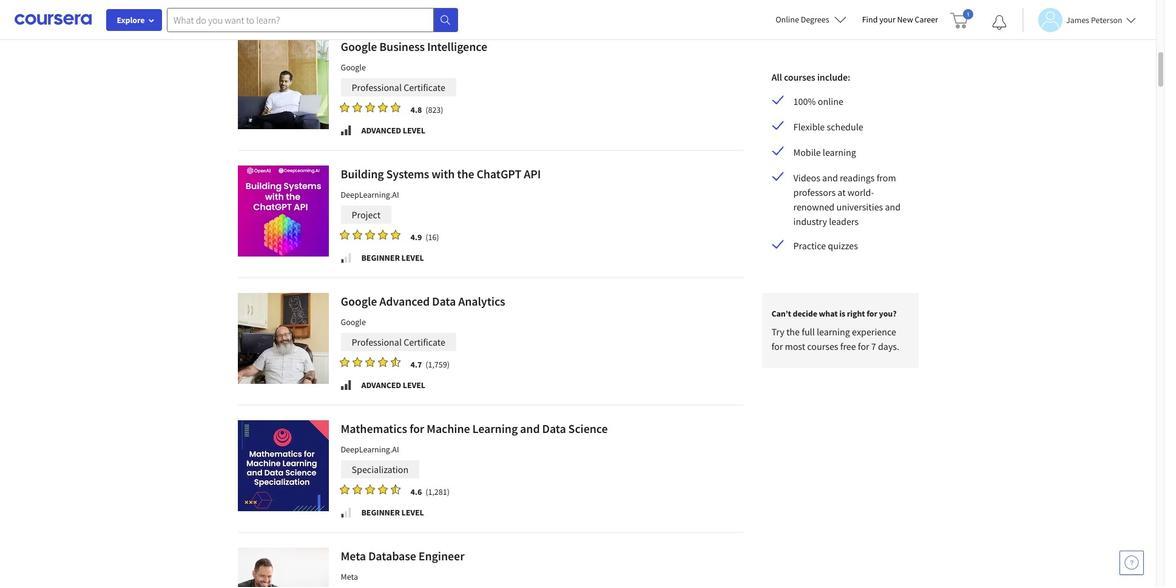 Task type: vqa. For each thing, say whether or not it's contained in the screenshot.


Task type: describe. For each thing, give the bounding box(es) containing it.
beginner level for mathematics
[[362, 508, 424, 519]]

systems
[[386, 166, 429, 182]]

courses inside the try the full learning experience for most courses free for 7 days.
[[808, 341, 839, 353]]

practice
[[794, 240, 826, 252]]

deeplearning.ai for building
[[341, 189, 399, 200]]

beginner level image
[[340, 0, 352, 9]]

videos
[[794, 172, 821, 184]]

4.8 (823)
[[411, 104, 444, 115]]

days.
[[879, 341, 900, 353]]

practice quizzes
[[794, 240, 859, 252]]

deeplearning.ai for mathematics
[[341, 444, 399, 455]]

(1,759)
[[426, 359, 450, 370]]

full
[[802, 326, 815, 338]]

specialization
[[352, 464, 409, 476]]

beginner level image for mathematics for machine learning and data science
[[340, 507, 352, 519]]

1 google from the top
[[341, 39, 377, 54]]

level for learning
[[402, 508, 424, 519]]

for left 'you?'
[[867, 308, 878, 319]]

schedule
[[827, 121, 864, 133]]

mathematics
[[341, 421, 407, 437]]

google advanced data analytics
[[341, 294, 506, 309]]

experience
[[852, 326, 897, 338]]

most
[[785, 341, 806, 353]]

you?
[[880, 308, 897, 319]]

project
[[352, 209, 381, 221]]

new
[[898, 14, 914, 25]]

coursera image
[[15, 10, 92, 29]]

learning inside the try the full learning experience for most courses free for 7 days.
[[817, 326, 851, 338]]

meta database engineer
[[341, 549, 465, 564]]

professional certificate for business
[[352, 81, 446, 94]]

0 vertical spatial learning
[[823, 146, 857, 158]]

100% online
[[794, 95, 844, 107]]

1 vertical spatial data
[[542, 421, 566, 437]]

google advanced data analytics image
[[238, 293, 329, 384]]

degrees
[[801, 14, 830, 25]]

flexible
[[794, 121, 825, 133]]

your
[[880, 14, 896, 25]]

intelligence
[[427, 39, 488, 54]]

find
[[863, 14, 878, 25]]

renowned
[[794, 201, 835, 213]]

4.9 (16)
[[411, 232, 439, 243]]

mathematics for machine learning and data science image
[[238, 421, 329, 512]]

online degrees
[[776, 14, 830, 25]]

4.6 (1,281)
[[411, 487, 450, 498]]

professional for business
[[352, 81, 402, 94]]

at
[[838, 186, 846, 199]]

beginner level image for building systems with the chatgpt api
[[340, 252, 352, 264]]

free
[[841, 341, 857, 353]]

meta database engineer image
[[238, 548, 329, 588]]

flexible schedule
[[794, 121, 864, 133]]

explore button
[[106, 9, 162, 31]]

level for analytics
[[403, 380, 426, 391]]

chatgpt
[[477, 166, 522, 182]]

half filled star image for for
[[391, 485, 400, 495]]

shopping cart: 1 item image
[[951, 9, 974, 29]]

from
[[877, 172, 897, 184]]

the inside the try the full learning experience for most courses free for 7 days.
[[787, 326, 800, 338]]

beginner for mathematics
[[362, 508, 400, 519]]

try
[[772, 326, 785, 338]]

building
[[341, 166, 384, 182]]

world-
[[848, 186, 875, 199]]

analytics
[[458, 294, 506, 309]]

help center image
[[1125, 556, 1140, 571]]

quizzes
[[828, 240, 859, 252]]

universities
[[837, 201, 884, 213]]

4.6
[[411, 487, 422, 498]]

is
[[840, 308, 846, 319]]

advanced level for advanced
[[362, 380, 426, 391]]

0 horizontal spatial the
[[457, 166, 474, 182]]

mobile learning
[[794, 146, 857, 158]]

science
[[569, 421, 608, 437]]

find your new career
[[863, 14, 939, 25]]

100%
[[794, 95, 816, 107]]

professional certificate for advanced
[[352, 336, 446, 349]]

mathematics for machine learning and data science
[[341, 421, 608, 437]]

1 vertical spatial advanced
[[380, 294, 430, 309]]

7
[[872, 341, 877, 353]]



Task type: locate. For each thing, give the bounding box(es) containing it.
professional
[[352, 81, 402, 94], [352, 336, 402, 349]]

try the full learning experience for most courses free for 7 days.
[[772, 326, 900, 353]]

beginner level
[[362, 253, 424, 264], [362, 508, 424, 519]]

show notifications image
[[993, 15, 1007, 30]]

deeplearning.ai down mathematics
[[341, 444, 399, 455]]

2 meta from the top
[[341, 572, 358, 583]]

None search field
[[167, 8, 458, 32]]

0 vertical spatial and
[[823, 172, 838, 184]]

2 deeplearning.ai from the top
[[341, 444, 399, 455]]

2 certificate from the top
[[404, 336, 446, 349]]

api
[[524, 166, 541, 182]]

advanced level image
[[340, 124, 352, 137]]

0 vertical spatial meta
[[341, 549, 366, 564]]

and right learning
[[520, 421, 540, 437]]

1 vertical spatial professional certificate
[[352, 336, 446, 349]]

learning down can't decide what is right for you?
[[817, 326, 851, 338]]

and down from
[[886, 201, 901, 213]]

decide
[[793, 308, 818, 319]]

courses down the full
[[808, 341, 839, 353]]

learning down schedule
[[823, 146, 857, 158]]

advanced level image
[[340, 379, 352, 392]]

advanced for advanced
[[362, 380, 401, 391]]

beginner level image down project
[[340, 252, 352, 264]]

level down the 4.8
[[403, 125, 426, 136]]

(1,281)
[[426, 487, 450, 498]]

1 half filled star image from the top
[[391, 357, 400, 368]]

1 vertical spatial deeplearning.ai
[[341, 444, 399, 455]]

for left 7
[[858, 341, 870, 353]]

1 meta from the top
[[341, 549, 366, 564]]

2 advanced level from the top
[[362, 380, 426, 391]]

1 vertical spatial professional
[[352, 336, 402, 349]]

4.9
[[411, 232, 422, 243]]

2 horizontal spatial and
[[886, 201, 901, 213]]

google business intelligence
[[341, 39, 488, 54]]

online
[[776, 14, 800, 25]]

online
[[818, 95, 844, 107]]

leaders
[[830, 216, 859, 228]]

level down 4.9
[[402, 253, 424, 264]]

certificate up 4.8 (823)
[[404, 81, 446, 94]]

professional certificate up 4.7
[[352, 336, 446, 349]]

1 vertical spatial the
[[787, 326, 800, 338]]

1 beginner from the top
[[362, 253, 400, 264]]

0 vertical spatial half filled star image
[[391, 357, 400, 368]]

0 vertical spatial beginner level
[[362, 253, 424, 264]]

4.7 (1,759)
[[411, 359, 450, 370]]

0 vertical spatial courses
[[784, 71, 816, 83]]

with
[[432, 166, 455, 182]]

1 horizontal spatial data
[[542, 421, 566, 437]]

1 professional from the top
[[352, 81, 402, 94]]

2 beginner level from the top
[[362, 508, 424, 519]]

professional certificate up the 4.8
[[352, 81, 446, 94]]

beginner for building
[[362, 253, 400, 264]]

meta
[[341, 549, 366, 564], [341, 572, 358, 583]]

beginner down specialization at left
[[362, 508, 400, 519]]

business
[[380, 39, 425, 54]]

beginner
[[362, 253, 400, 264], [362, 508, 400, 519]]

and
[[823, 172, 838, 184], [886, 201, 901, 213], [520, 421, 540, 437]]

can't decide what is right for you?
[[772, 308, 897, 319]]

0 vertical spatial professional
[[352, 81, 402, 94]]

database
[[369, 549, 416, 564]]

1 vertical spatial half filled star image
[[391, 485, 400, 495]]

google
[[341, 39, 377, 54], [341, 62, 366, 73], [341, 294, 377, 309], [341, 317, 366, 328]]

beginner level for building
[[362, 253, 424, 264]]

1 vertical spatial beginner
[[362, 508, 400, 519]]

professional certificate
[[352, 81, 446, 94], [352, 336, 446, 349]]

the right with
[[457, 166, 474, 182]]

4 google from the top
[[341, 317, 366, 328]]

career
[[915, 14, 939, 25]]

certificate for business
[[404, 81, 446, 94]]

machine
[[427, 421, 470, 437]]

2 vertical spatial and
[[520, 421, 540, 437]]

meta left database at the bottom left of the page
[[341, 549, 366, 564]]

1 advanced level from the top
[[362, 125, 426, 136]]

0 vertical spatial the
[[457, 166, 474, 182]]

4.7
[[411, 359, 422, 370]]

1 vertical spatial beginner level image
[[340, 507, 352, 519]]

mobile
[[794, 146, 821, 158]]

beginner level down 4.6
[[362, 508, 424, 519]]

1 vertical spatial meta
[[341, 572, 358, 583]]

(16)
[[426, 232, 439, 243]]

filled star image
[[352, 102, 362, 113], [378, 102, 388, 113], [340, 230, 349, 240], [365, 230, 375, 240], [378, 230, 388, 240], [340, 357, 349, 368], [378, 357, 388, 368], [365, 485, 375, 495], [378, 485, 388, 495]]

for down try
[[772, 341, 783, 353]]

advanced for business
[[362, 125, 401, 136]]

james
[[1067, 14, 1090, 25]]

half filled star image left 4.6
[[391, 485, 400, 495]]

0 vertical spatial certificate
[[404, 81, 446, 94]]

professional for advanced
[[352, 336, 402, 349]]

readings
[[840, 172, 875, 184]]

1 professional certificate from the top
[[352, 81, 446, 94]]

advanced level down the 4.8
[[362, 125, 426, 136]]

(823)
[[426, 104, 444, 115]]

online degrees button
[[766, 6, 856, 33]]

1 vertical spatial advanced level
[[362, 380, 426, 391]]

advanced level for business
[[362, 125, 426, 136]]

half filled star image for advanced
[[391, 357, 400, 368]]

1 certificate from the top
[[404, 81, 446, 94]]

google business intelligence image
[[238, 38, 329, 129]]

0 vertical spatial advanced level
[[362, 125, 426, 136]]

1 beginner level image from the top
[[340, 252, 352, 264]]

building systems with the chatgpt api
[[341, 166, 541, 182]]

and up the at
[[823, 172, 838, 184]]

advanced
[[362, 125, 401, 136], [380, 294, 430, 309], [362, 380, 401, 391]]

the
[[457, 166, 474, 182], [787, 326, 800, 338]]

certificate for advanced
[[404, 336, 446, 349]]

include:
[[818, 71, 851, 83]]

all
[[772, 71, 783, 83]]

0 vertical spatial advanced
[[362, 125, 401, 136]]

0 vertical spatial data
[[432, 294, 456, 309]]

deeplearning.ai
[[341, 189, 399, 200], [341, 444, 399, 455]]

0 vertical spatial deeplearning.ai
[[341, 189, 399, 200]]

half filled star image
[[391, 357, 400, 368], [391, 485, 400, 495]]

filled star image
[[340, 102, 349, 113], [365, 102, 375, 113], [391, 102, 400, 113], [352, 230, 362, 240], [391, 230, 400, 240], [352, 357, 362, 368], [365, 357, 375, 368], [340, 485, 349, 495], [352, 485, 362, 495]]

right
[[847, 308, 866, 319]]

courses right all
[[784, 71, 816, 83]]

courses
[[784, 71, 816, 83], [808, 341, 839, 353]]

certificate up the 4.7 (1,759)
[[404, 336, 446, 349]]

half filled star image left 4.7
[[391, 357, 400, 368]]

beginner level image down specialization at left
[[340, 507, 352, 519]]

0 vertical spatial professional certificate
[[352, 81, 446, 94]]

2 professional certificate from the top
[[352, 336, 446, 349]]

professional down business
[[352, 81, 402, 94]]

james peterson
[[1067, 14, 1123, 25]]

learning
[[473, 421, 518, 437]]

level down 4.6
[[402, 508, 424, 519]]

beginner down project
[[362, 253, 400, 264]]

1 vertical spatial learning
[[817, 326, 851, 338]]

2 half filled star image from the top
[[391, 485, 400, 495]]

meta down meta database engineer
[[341, 572, 358, 583]]

deeplearning.ai up project
[[341, 189, 399, 200]]

2 google from the top
[[341, 62, 366, 73]]

1 deeplearning.ai from the top
[[341, 189, 399, 200]]

data left science
[[542, 421, 566, 437]]

explore
[[117, 15, 145, 26]]

1 vertical spatial certificate
[[404, 336, 446, 349]]

1 vertical spatial courses
[[808, 341, 839, 353]]

1 horizontal spatial the
[[787, 326, 800, 338]]

What do you want to learn? text field
[[167, 8, 434, 32]]

meta for meta
[[341, 572, 358, 583]]

peterson
[[1092, 14, 1123, 25]]

professors
[[794, 186, 836, 199]]

2 beginner level image from the top
[[340, 507, 352, 519]]

videos and readings from professors at world- renowned universities and industry leaders
[[794, 172, 901, 228]]

2 professional from the top
[[352, 336, 402, 349]]

3 google from the top
[[341, 294, 377, 309]]

building systems with the chatgpt api image
[[238, 166, 329, 257]]

level down 4.7
[[403, 380, 426, 391]]

2 vertical spatial advanced
[[362, 380, 401, 391]]

1 vertical spatial beginner level
[[362, 508, 424, 519]]

data left analytics
[[432, 294, 456, 309]]

professional up advanced level icon
[[352, 336, 402, 349]]

0 horizontal spatial and
[[520, 421, 540, 437]]

can't
[[772, 308, 792, 319]]

1 horizontal spatial and
[[823, 172, 838, 184]]

advanced level
[[362, 125, 426, 136], [362, 380, 426, 391]]

certificate
[[404, 81, 446, 94], [404, 336, 446, 349]]

for
[[867, 308, 878, 319], [772, 341, 783, 353], [858, 341, 870, 353], [410, 421, 425, 437]]

beginner level image
[[340, 252, 352, 264], [340, 507, 352, 519]]

data
[[432, 294, 456, 309], [542, 421, 566, 437]]

james peterson button
[[1023, 8, 1136, 32]]

0 vertical spatial beginner level image
[[340, 252, 352, 264]]

the up most at the right
[[787, 326, 800, 338]]

1 vertical spatial and
[[886, 201, 901, 213]]

engineer
[[419, 549, 465, 564]]

advanced level down 4.7
[[362, 380, 426, 391]]

learning
[[823, 146, 857, 158], [817, 326, 851, 338]]

what
[[819, 308, 838, 319]]

all courses include:
[[772, 71, 851, 83]]

0 horizontal spatial data
[[432, 294, 456, 309]]

industry
[[794, 216, 828, 228]]

find your new career link
[[856, 12, 945, 27]]

level
[[403, 125, 426, 136], [402, 253, 424, 264], [403, 380, 426, 391], [402, 508, 424, 519]]

0 vertical spatial beginner
[[362, 253, 400, 264]]

meta for meta database engineer
[[341, 549, 366, 564]]

for left the machine
[[410, 421, 425, 437]]

beginner level down 4.9
[[362, 253, 424, 264]]

2 beginner from the top
[[362, 508, 400, 519]]

1 beginner level from the top
[[362, 253, 424, 264]]

level for the
[[402, 253, 424, 264]]

4.8
[[411, 104, 422, 115]]



